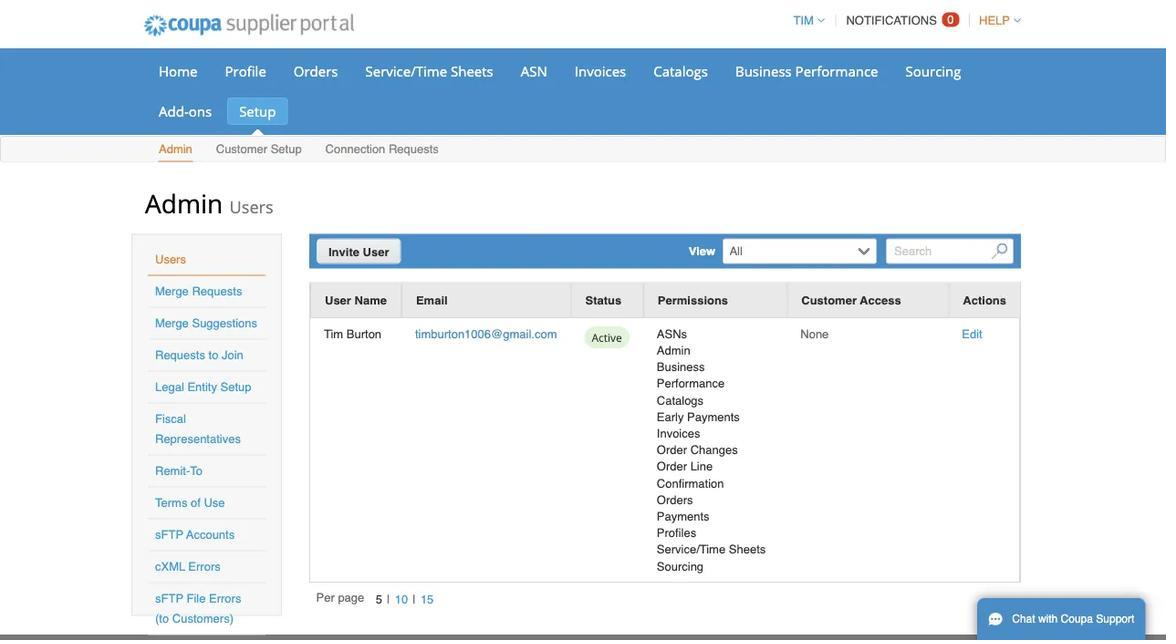 Task type: describe. For each thing, give the bounding box(es) containing it.
profile
[[225, 62, 266, 80]]

sftp file errors (to customers) link
[[155, 592, 241, 626]]

5
[[376, 593, 382, 606]]

status button
[[585, 291, 622, 310]]

early
[[657, 410, 684, 424]]

admin inside asns admin business performance catalogs early payments invoices order changes order line confirmation orders payments profiles service/time sheets sourcing
[[657, 344, 691, 358]]

burton
[[347, 327, 382, 341]]

orders link
[[282, 58, 350, 85]]

business performance
[[736, 62, 878, 80]]

suggestions
[[192, 317, 257, 330]]

chat with coupa support button
[[978, 599, 1146, 641]]

View text field
[[725, 240, 854, 263]]

sourcing inside asns admin business performance catalogs early payments invoices order changes order line confirmation orders payments profiles service/time sheets sourcing
[[657, 560, 704, 573]]

chat
[[1012, 613, 1036, 626]]

status
[[585, 294, 622, 308]]

service/time inside asns admin business performance catalogs early payments invoices order changes order line confirmation orders payments profiles service/time sheets sourcing
[[657, 543, 726, 557]]

coupa
[[1061, 613, 1093, 626]]

2 | from the left
[[413, 593, 416, 607]]

email button
[[416, 291, 448, 310]]

merge suggestions
[[155, 317, 257, 330]]

cxml
[[155, 560, 185, 574]]

user name
[[325, 294, 387, 308]]

customer for customer access
[[802, 294, 857, 308]]

profile link
[[213, 58, 278, 85]]

merge for merge suggestions
[[155, 317, 189, 330]]

navigation containing per page
[[316, 590, 439, 610]]

service/time sheets
[[366, 62, 494, 80]]

10 button
[[390, 590, 413, 609]]

asn link
[[509, 58, 559, 85]]

users inside admin users
[[230, 195, 274, 218]]

0 horizontal spatial sheets
[[451, 62, 494, 80]]

sftp for sftp accounts
[[155, 528, 183, 542]]

view
[[689, 245, 716, 258]]

join
[[222, 349, 244, 362]]

permissions button
[[658, 291, 728, 310]]

1 horizontal spatial user
[[363, 245, 389, 259]]

(to
[[155, 612, 169, 626]]

user inside button
[[325, 294, 351, 308]]

add-ons link
[[147, 98, 224, 125]]

business inside business performance 'link'
[[736, 62, 792, 80]]

sftp accounts
[[155, 528, 235, 542]]

actions
[[963, 293, 1007, 307]]

cxml errors link
[[155, 560, 221, 574]]

customer setup link
[[215, 138, 303, 162]]

terms
[[155, 497, 187, 510]]

file
[[187, 592, 206, 606]]

remit-to
[[155, 465, 203, 478]]

0
[[948, 13, 954, 26]]

help link
[[971, 14, 1021, 27]]

errors inside sftp file errors (to customers)
[[209, 592, 241, 606]]

10
[[395, 593, 408, 606]]

legal entity setup link
[[155, 381, 251, 394]]

name
[[355, 294, 387, 308]]

admin users
[[145, 186, 274, 220]]

remit-to link
[[155, 465, 203, 478]]

orders inside asns admin business performance catalogs early payments invoices order changes order line confirmation orders payments profiles service/time sheets sourcing
[[657, 493, 693, 507]]

sftp file errors (to customers)
[[155, 592, 241, 626]]

0 vertical spatial payments
[[687, 410, 740, 424]]

admin for admin
[[159, 142, 192, 156]]

cxml errors
[[155, 560, 221, 574]]

legal
[[155, 381, 184, 394]]

customers)
[[172, 612, 234, 626]]

support
[[1096, 613, 1135, 626]]

notifications 0
[[846, 13, 954, 27]]

0 horizontal spatial service/time
[[366, 62, 447, 80]]

1 horizontal spatial sourcing
[[906, 62, 962, 80]]

connection requests
[[325, 142, 439, 156]]

catalogs inside asns admin business performance catalogs early payments invoices order changes order line confirmation orders payments profiles service/time sheets sourcing
[[657, 394, 704, 407]]

0 horizontal spatial users
[[155, 253, 186, 267]]

notifications
[[846, 14, 937, 27]]

accounts
[[186, 528, 235, 542]]

customer for customer setup
[[216, 142, 268, 156]]

2 order from the top
[[657, 460, 687, 474]]

terms of use
[[155, 497, 225, 510]]

tim burton
[[324, 327, 382, 341]]

tim for tim
[[793, 14, 814, 27]]

fiscal
[[155, 413, 186, 426]]

home
[[159, 62, 198, 80]]

15 button
[[416, 590, 439, 609]]

2 vertical spatial setup
[[220, 381, 251, 394]]

performance inside asns admin business performance catalogs early payments invoices order changes order line confirmation orders payments profiles service/time sheets sourcing
[[657, 377, 725, 391]]

catalogs link
[[642, 58, 720, 85]]

connection requests link
[[325, 138, 440, 162]]

tim link
[[785, 14, 825, 27]]

merge for merge requests
[[155, 285, 189, 298]]



Task type: locate. For each thing, give the bounding box(es) containing it.
1 vertical spatial navigation
[[316, 590, 439, 610]]

1 vertical spatial setup
[[271, 142, 302, 156]]

customer down setup link
[[216, 142, 268, 156]]

0 vertical spatial sourcing
[[906, 62, 962, 80]]

users
[[230, 195, 274, 218], [155, 253, 186, 267]]

1 vertical spatial sheets
[[729, 543, 766, 557]]

tim for tim burton
[[324, 327, 343, 341]]

setup down join
[[220, 381, 251, 394]]

representatives
[[155, 433, 241, 446]]

admin inside "link"
[[159, 142, 192, 156]]

active button
[[585, 326, 630, 354]]

1 horizontal spatial invoices
[[657, 427, 700, 441]]

Search text field
[[886, 239, 1014, 264]]

remit-
[[155, 465, 190, 478]]

service/time up connection requests
[[366, 62, 447, 80]]

requests to join
[[155, 349, 244, 362]]

1 horizontal spatial customer
[[802, 294, 857, 308]]

requests right connection
[[389, 142, 439, 156]]

admin
[[159, 142, 192, 156], [145, 186, 223, 220], [657, 344, 691, 358]]

1 merge from the top
[[155, 285, 189, 298]]

users down customer setup link
[[230, 195, 274, 218]]

service/time
[[366, 62, 447, 80], [657, 543, 726, 557]]

0 horizontal spatial sourcing
[[657, 560, 704, 573]]

0 vertical spatial merge
[[155, 285, 189, 298]]

user name button
[[325, 291, 387, 310]]

permissions
[[658, 294, 728, 308]]

payments
[[687, 410, 740, 424], [657, 510, 710, 524]]

0 vertical spatial users
[[230, 195, 274, 218]]

invoices inside asns admin business performance catalogs early payments invoices order changes order line confirmation orders payments profiles service/time sheets sourcing
[[657, 427, 700, 441]]

setup up customer setup
[[239, 102, 276, 120]]

business inside asns admin business performance catalogs early payments invoices order changes order line confirmation orders payments profiles service/time sheets sourcing
[[657, 360, 705, 374]]

catalogs
[[654, 62, 708, 80], [657, 394, 704, 407]]

to
[[190, 465, 203, 478]]

0 vertical spatial catalogs
[[654, 62, 708, 80]]

sourcing link
[[894, 58, 973, 85]]

per page
[[316, 591, 364, 605]]

active
[[592, 330, 622, 345]]

0 vertical spatial sheets
[[451, 62, 494, 80]]

business down asns
[[657, 360, 705, 374]]

1 vertical spatial orders
[[657, 493, 693, 507]]

1 vertical spatial users
[[155, 253, 186, 267]]

0 horizontal spatial invoices
[[575, 62, 626, 80]]

business
[[736, 62, 792, 80], [657, 360, 705, 374]]

1 horizontal spatial sheets
[[729, 543, 766, 557]]

0 vertical spatial service/time
[[366, 62, 447, 80]]

edit
[[962, 327, 983, 341]]

1 horizontal spatial service/time
[[657, 543, 726, 557]]

customer
[[216, 142, 268, 156], [802, 294, 857, 308]]

1 vertical spatial service/time
[[657, 543, 726, 557]]

user right invite
[[363, 245, 389, 259]]

requests for merge requests
[[192, 285, 242, 298]]

0 vertical spatial tim
[[793, 14, 814, 27]]

invoices right the "asn"
[[575, 62, 626, 80]]

fiscal representatives
[[155, 413, 241, 446]]

1 vertical spatial tim
[[324, 327, 343, 341]]

0 vertical spatial errors
[[188, 560, 221, 574]]

orders down 'confirmation'
[[657, 493, 693, 507]]

2 merge from the top
[[155, 317, 189, 330]]

payments up changes
[[687, 410, 740, 424]]

0 horizontal spatial navigation
[[316, 590, 439, 610]]

asns admin business performance catalogs early payments invoices order changes order line confirmation orders payments profiles service/time sheets sourcing
[[657, 327, 766, 573]]

admin link
[[158, 138, 193, 162]]

1 horizontal spatial orders
[[657, 493, 693, 507]]

0 vertical spatial admin
[[159, 142, 192, 156]]

tim left burton
[[324, 327, 343, 341]]

1 vertical spatial requests
[[192, 285, 242, 298]]

invoices link
[[563, 58, 638, 85]]

customer setup
[[216, 142, 302, 156]]

0 horizontal spatial customer
[[216, 142, 268, 156]]

requests for connection requests
[[389, 142, 439, 156]]

search image
[[992, 243, 1008, 260]]

tim
[[793, 14, 814, 27], [324, 327, 343, 341]]

use
[[204, 497, 225, 510]]

tim up business performance
[[793, 14, 814, 27]]

performance down tim "link"
[[796, 62, 878, 80]]

merge requests
[[155, 285, 242, 298]]

users link
[[155, 253, 186, 267]]

access
[[860, 294, 901, 308]]

0 horizontal spatial orders
[[294, 62, 338, 80]]

0 vertical spatial setup
[[239, 102, 276, 120]]

sourcing
[[906, 62, 962, 80], [657, 560, 704, 573]]

1 order from the top
[[657, 443, 687, 457]]

sheets inside asns admin business performance catalogs early payments invoices order changes order line confirmation orders payments profiles service/time sheets sourcing
[[729, 543, 766, 557]]

navigation containing notifications 0
[[785, 3, 1021, 38]]

2 sftp from the top
[[155, 592, 183, 606]]

2 vertical spatial admin
[[657, 344, 691, 358]]

order
[[657, 443, 687, 457], [657, 460, 687, 474]]

15
[[421, 593, 434, 606]]

changes
[[691, 443, 738, 457]]

sftp for sftp file errors (to customers)
[[155, 592, 183, 606]]

0 vertical spatial performance
[[796, 62, 878, 80]]

navigation
[[785, 3, 1021, 38], [316, 590, 439, 610]]

email
[[416, 294, 448, 308]]

orders right profile
[[294, 62, 338, 80]]

requests
[[389, 142, 439, 156], [192, 285, 242, 298], [155, 349, 205, 362]]

sftp inside sftp file errors (to customers)
[[155, 592, 183, 606]]

admin for admin users
[[145, 186, 223, 220]]

0 horizontal spatial tim
[[324, 327, 343, 341]]

0 vertical spatial sftp
[[155, 528, 183, 542]]

invite
[[329, 245, 360, 259]]

invoices
[[575, 62, 626, 80], [657, 427, 700, 441]]

0 horizontal spatial business
[[657, 360, 705, 374]]

catalogs up early
[[657, 394, 704, 407]]

0 vertical spatial order
[[657, 443, 687, 457]]

service/time sheets link
[[354, 58, 505, 85]]

requests up suggestions at the left of the page
[[192, 285, 242, 298]]

asns
[[657, 327, 687, 341]]

1 | from the left
[[387, 593, 390, 607]]

0 vertical spatial orders
[[294, 62, 338, 80]]

0 horizontal spatial performance
[[657, 377, 725, 391]]

sftp up (to
[[155, 592, 183, 606]]

1 vertical spatial user
[[325, 294, 351, 308]]

per
[[316, 591, 335, 605]]

0 horizontal spatial |
[[387, 593, 390, 607]]

sftp accounts link
[[155, 528, 235, 542]]

customer inside customer setup link
[[216, 142, 268, 156]]

0 horizontal spatial user
[[325, 294, 351, 308]]

1 horizontal spatial business
[[736, 62, 792, 80]]

add-
[[159, 102, 189, 120]]

1 horizontal spatial performance
[[796, 62, 878, 80]]

0 vertical spatial business
[[736, 62, 792, 80]]

0 vertical spatial navigation
[[785, 3, 1021, 38]]

errors right file
[[209, 592, 241, 606]]

requests left to
[[155, 349, 205, 362]]

2 vertical spatial requests
[[155, 349, 205, 362]]

orders
[[294, 62, 338, 80], [657, 493, 693, 507]]

edit link
[[962, 327, 983, 341]]

service/time down "profiles"
[[657, 543, 726, 557]]

1 sftp from the top
[[155, 528, 183, 542]]

customer inside customer access button
[[802, 294, 857, 308]]

user
[[363, 245, 389, 259], [325, 294, 351, 308]]

1 vertical spatial errors
[[209, 592, 241, 606]]

invite user link
[[317, 239, 401, 264]]

timburton1006@gmail.com
[[415, 327, 557, 341]]

0 vertical spatial invoices
[[575, 62, 626, 80]]

asn
[[521, 62, 547, 80]]

customer up none
[[802, 294, 857, 308]]

entity
[[187, 381, 217, 394]]

users up merge requests 'link'
[[155, 253, 186, 267]]

0 vertical spatial requests
[[389, 142, 439, 156]]

sheets
[[451, 62, 494, 80], [729, 543, 766, 557]]

order up 'confirmation'
[[657, 460, 687, 474]]

1 horizontal spatial navigation
[[785, 3, 1021, 38]]

admin down admin "link"
[[145, 186, 223, 220]]

1 vertical spatial order
[[657, 460, 687, 474]]

1 vertical spatial sourcing
[[657, 560, 704, 573]]

merge requests link
[[155, 285, 242, 298]]

admin down asns
[[657, 344, 691, 358]]

performance inside 'link'
[[796, 62, 878, 80]]

of
[[191, 497, 201, 510]]

page
[[338, 591, 364, 605]]

business performance link
[[724, 58, 890, 85]]

profiles
[[657, 527, 697, 540]]

sourcing down "profiles"
[[657, 560, 704, 573]]

0 vertical spatial customer
[[216, 142, 268, 156]]

merge down merge requests
[[155, 317, 189, 330]]

1 horizontal spatial tim
[[793, 14, 814, 27]]

line
[[691, 460, 713, 474]]

merge suggestions link
[[155, 317, 257, 330]]

0 vertical spatial user
[[363, 245, 389, 259]]

catalogs right invoices link
[[654, 62, 708, 80]]

merge
[[155, 285, 189, 298], [155, 317, 189, 330]]

with
[[1039, 613, 1058, 626]]

1 vertical spatial invoices
[[657, 427, 700, 441]]

sftp up cxml
[[155, 528, 183, 542]]

payments up "profiles"
[[657, 510, 710, 524]]

admin down add- in the top of the page
[[159, 142, 192, 156]]

1 vertical spatial performance
[[657, 377, 725, 391]]

| right 5
[[387, 593, 390, 607]]

none
[[801, 327, 829, 341]]

customer access
[[802, 294, 901, 308]]

1 vertical spatial merge
[[155, 317, 189, 330]]

setup down setup link
[[271, 142, 302, 156]]

|
[[387, 593, 390, 607], [413, 593, 416, 607]]

5 | 10 | 15
[[376, 593, 434, 607]]

setup link
[[227, 98, 288, 125]]

requests to join link
[[155, 349, 244, 362]]

1 horizontal spatial users
[[230, 195, 274, 218]]

1 vertical spatial customer
[[802, 294, 857, 308]]

performance up early
[[657, 377, 725, 391]]

ons
[[189, 102, 212, 120]]

1 horizontal spatial |
[[413, 593, 416, 607]]

customer access button
[[802, 291, 901, 310]]

coupa supplier portal image
[[131, 3, 367, 48]]

1 vertical spatial catalogs
[[657, 394, 704, 407]]

| left 15 at the bottom left of page
[[413, 593, 416, 607]]

order down early
[[657, 443, 687, 457]]

help
[[979, 14, 1010, 27]]

errors
[[188, 560, 221, 574], [209, 592, 241, 606]]

timburton1006@gmail.com link
[[415, 327, 557, 341]]

1 vertical spatial business
[[657, 360, 705, 374]]

errors down accounts
[[188, 560, 221, 574]]

sourcing down 0
[[906, 62, 962, 80]]

fiscal representatives link
[[155, 413, 241, 446]]

invoices down early
[[657, 427, 700, 441]]

merge down users link
[[155, 285, 189, 298]]

user left name
[[325, 294, 351, 308]]

1 vertical spatial admin
[[145, 186, 223, 220]]

business down tim "link"
[[736, 62, 792, 80]]

home link
[[147, 58, 209, 85]]

to
[[209, 349, 218, 362]]

connection
[[325, 142, 385, 156]]

1 vertical spatial sftp
[[155, 592, 183, 606]]

terms of use link
[[155, 497, 225, 510]]

1 vertical spatial payments
[[657, 510, 710, 524]]



Task type: vqa. For each thing, say whether or not it's contained in the screenshot.
'5' button
yes



